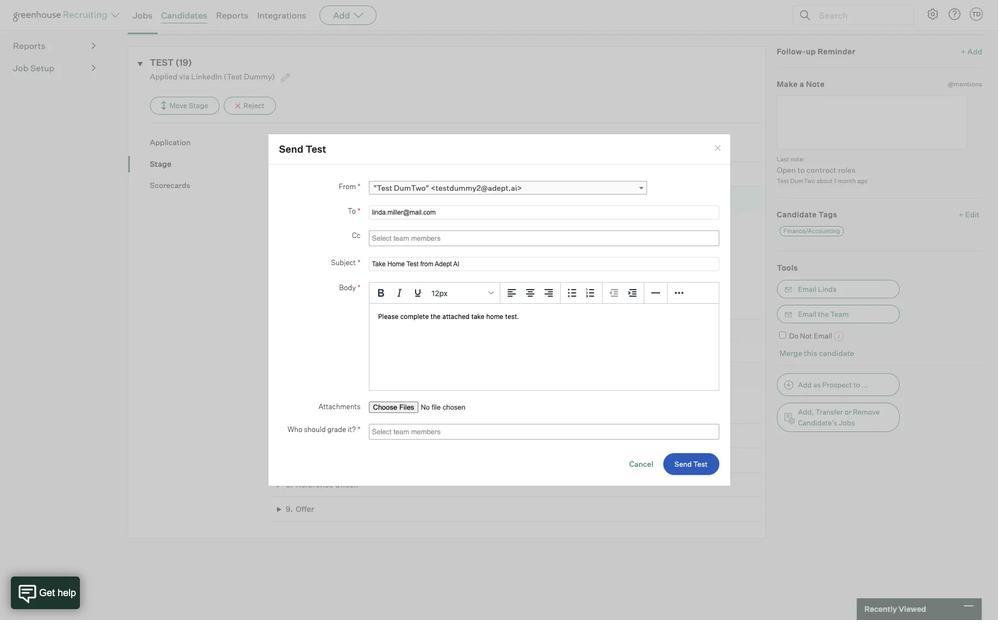 Task type: describe. For each thing, give the bounding box(es) containing it.
details link
[[229, 16, 254, 32]]

roles
[[839, 165, 856, 175]]

configure image
[[927, 8, 940, 21]]

"test dumtwo" <testdummy2@adept.ai> link
[[369, 181, 647, 195]]

none file field inside send test dialog
[[369, 402, 503, 413]]

linda
[[819, 285, 837, 293]]

not
[[801, 331, 813, 340]]

this
[[804, 349, 818, 358]]

hiring
[[288, 287, 310, 296]]

0 horizontal spatial job
[[13, 63, 28, 73]]

26,
[[448, 194, 459, 203]]

send test
[[279, 143, 326, 155]]

1.
[[287, 144, 292, 154]]

6.
[[286, 431, 293, 441]]

attachments
[[319, 402, 361, 411]]

1 inside last note: open to contract roles test dumtwo               about 1 month               ago
[[835, 177, 837, 185]]

+ edit link
[[956, 207, 983, 222]]

+ add
[[961, 47, 983, 56]]

0 vertical spatial 1
[[140, 16, 142, 25]]

cc
[[352, 231, 361, 240]]

who should grade it? *
[[288, 424, 361, 434]]

the
[[819, 310, 829, 318]]

cancel link
[[629, 459, 655, 469]]

(current stage)
[[368, 194, 426, 203]]

from
[[339, 182, 356, 191]]

subject *
[[331, 258, 361, 267]]

dumtwo"
[[394, 183, 429, 192]]

feed
[[199, 16, 216, 25]]

2 vertical spatial email
[[814, 331, 833, 340]]

make
[[777, 79, 798, 89]]

...
[[862, 380, 869, 389]]

note:
[[791, 155, 805, 163]]

email for email the team
[[798, 310, 817, 318]]

greenhouse recruiting image
[[13, 9, 111, 22]]

about
[[817, 177, 833, 185]]

add,
[[798, 408, 814, 416]]

<testdummy2@adept.ai>
[[431, 183, 522, 192]]

skipped unskip
[[496, 286, 552, 295]]

a
[[800, 79, 805, 89]]

3 toolbar from the left
[[603, 283, 644, 304]]

email the team button
[[777, 305, 900, 323]]

reject button
[[224, 97, 276, 115]]

application link
[[150, 137, 272, 148]]

finance/accounting
[[784, 227, 841, 235]]

2023
[[461, 194, 479, 203]]

move stage button
[[150, 97, 220, 115]]

stage inside button
[[189, 101, 208, 110]]

candidate
[[819, 349, 855, 358]]

scorecards link
[[150, 180, 272, 191]]

setup
[[30, 63, 55, 73]]

edit
[[966, 210, 980, 219]]

Do Not Email checkbox
[[779, 331, 786, 338]]

* for from *
[[358, 181, 361, 191]]

send test dialog
[[268, 134, 731, 486]]

body
[[339, 283, 356, 292]]

to
[[348, 206, 356, 215]]

jobs inside add, transfer or remove candidate's jobs
[[839, 419, 855, 427]]

To text field
[[369, 205, 720, 220]]

unskip
[[532, 288, 552, 295]]

integrations
[[257, 10, 307, 21]]

email linda button
[[777, 280, 900, 298]]

on 1 job
[[128, 16, 157, 25]]

on 1 job link
[[128, 16, 157, 32]]

test inside last note: open to contract roles test dumtwo               about 1 month               ago
[[777, 177, 789, 185]]

1 horizontal spatial job
[[144, 16, 157, 25]]

1. application review
[[287, 144, 369, 154]]

test (19)
[[150, 57, 192, 68]]

email for email linda
[[798, 285, 817, 293]]

reports link for job setup link
[[13, 39, 96, 52]]

pipeline link
[[13, 17, 96, 30]]

+ edit
[[959, 210, 980, 219]]

via
[[179, 72, 190, 81]]

send
[[279, 143, 304, 155]]

details
[[229, 16, 254, 25]]

check
[[335, 480, 358, 489]]

2 toolbar from the left
[[561, 283, 603, 304]]

8.
[[286, 480, 293, 489]]

1 vertical spatial reports
[[13, 40, 46, 51]]

td
[[973, 10, 981, 18]]

pipeline
[[13, 18, 46, 29]]

oct 26, 2023
[[433, 194, 479, 203]]

add inside "link"
[[968, 47, 983, 56]]

finance/accounting link
[[780, 226, 844, 237]]

do
[[790, 331, 799, 340]]

reports link for "integrations" "link"
[[216, 10, 249, 21]]

reminder
[[818, 47, 856, 56]]

as
[[814, 380, 821, 389]]

skipped
[[496, 286, 525, 295]]

8. reference check
[[286, 480, 358, 489]]

+ for + add
[[961, 47, 966, 56]]

from *
[[339, 181, 361, 191]]

none text field inside send test dialog
[[369, 425, 454, 439]]

open
[[777, 165, 796, 175]]

manager
[[312, 287, 344, 296]]

Subject text field
[[369, 257, 720, 271]]

9. offer
[[286, 505, 314, 514]]

contract
[[807, 165, 837, 175]]

oct
[[433, 194, 446, 203]]

* for to *
[[358, 206, 361, 215]]

"test
[[374, 183, 392, 192]]

close image
[[714, 144, 722, 153]]

activity feed link
[[170, 16, 216, 32]]



Task type: vqa. For each thing, say whether or not it's contained in the screenshot.
Repeats for referrals
no



Task type: locate. For each thing, give the bounding box(es) containing it.
1 vertical spatial linkedin
[[191, 72, 222, 81]]

linkedin link
[[266, 16, 297, 32]]

add for add as prospect to ...
[[798, 380, 812, 389]]

add for add
[[333, 10, 350, 21]]

dumtwo
[[791, 177, 816, 185]]

0 horizontal spatial stage
[[150, 159, 172, 168]]

(current
[[368, 194, 400, 203]]

0 vertical spatial to
[[798, 165, 805, 175]]

1 horizontal spatial application
[[296, 144, 339, 154]]

month
[[838, 177, 856, 185]]

schedule interview link
[[496, 268, 563, 277]]

to inside last note: open to contract roles test dumtwo               about 1 month               ago
[[798, 165, 805, 175]]

reports link
[[216, 10, 249, 21], [13, 39, 96, 52]]

None text field
[[369, 425, 454, 439]]

12px group
[[369, 283, 719, 304]]

last
[[777, 155, 790, 163]]

1 vertical spatial to
[[854, 380, 861, 389]]

last note: open to contract roles test dumtwo               about 1 month               ago
[[777, 155, 868, 185]]

none submit inside send test dialog
[[664, 453, 720, 475]]

1 vertical spatial job
[[13, 63, 28, 73]]

email linda
[[798, 285, 837, 293]]

jobs down or
[[839, 419, 855, 427]]

test down open
[[777, 177, 789, 185]]

0 horizontal spatial application
[[150, 138, 191, 147]]

toolbar
[[500, 283, 561, 304], [561, 283, 603, 304], [603, 283, 644, 304]]

linkedin right details
[[266, 16, 297, 25]]

email left the 'the'
[[798, 310, 817, 318]]

transfer
[[816, 408, 844, 416]]

* right from at the left of page
[[358, 181, 361, 191]]

@mentions
[[948, 80, 983, 88]]

0 vertical spatial test
[[306, 143, 326, 155]]

(19)
[[176, 57, 192, 68]]

should
[[304, 425, 326, 434]]

move stage
[[169, 101, 208, 110]]

5 * from the top
[[358, 424, 361, 434]]

who
[[288, 425, 303, 434]]

0 horizontal spatial reports
[[13, 40, 46, 51]]

+ left edit
[[959, 210, 964, 219]]

to
[[798, 165, 805, 175], [854, 380, 861, 389]]

1 horizontal spatial test
[[777, 177, 789, 185]]

* for subject *
[[358, 258, 361, 267]]

merge
[[780, 349, 803, 358]]

0 horizontal spatial reports link
[[13, 39, 96, 52]]

or
[[845, 408, 852, 416]]

2 vertical spatial add
[[798, 380, 812, 389]]

0 vertical spatial screen
[[345, 287, 370, 296]]

+ for + edit
[[959, 210, 964, 219]]

0 vertical spatial email
[[798, 285, 817, 293]]

linkedin right via
[[191, 72, 222, 81]]

to left ...
[[854, 380, 861, 389]]

1 horizontal spatial to
[[854, 380, 861, 389]]

1 vertical spatial stage
[[150, 159, 172, 168]]

2 horizontal spatial add
[[968, 47, 983, 56]]

0 vertical spatial linkedin
[[266, 16, 297, 25]]

merge this candidate
[[780, 349, 855, 358]]

application down move
[[150, 138, 191, 147]]

candidate tags
[[777, 210, 838, 219]]

stage link
[[150, 159, 272, 169]]

Search text field
[[817, 7, 905, 23]]

add inside 'popup button'
[[333, 10, 350, 21]]

make a note
[[777, 79, 825, 89]]

to for ...
[[854, 380, 861, 389]]

9.
[[286, 505, 293, 514]]

activity feed
[[170, 16, 216, 25]]

test inside dialog
[[306, 143, 326, 155]]

applied via linkedin (test dummy)
[[150, 72, 277, 81]]

job right on
[[144, 16, 157, 25]]

1 vertical spatial screen
[[324, 410, 349, 419]]

0 vertical spatial job
[[144, 16, 157, 25]]

prospect
[[823, 380, 853, 389]]

linkedin
[[266, 16, 297, 25], [191, 72, 222, 81]]

job left setup
[[13, 63, 28, 73]]

1 right on
[[140, 16, 142, 25]]

0 vertical spatial reports link
[[216, 10, 249, 21]]

+ inside "link"
[[961, 47, 966, 56]]

schedule
[[496, 268, 529, 277]]

move
[[169, 101, 187, 110]]

add, transfer or remove candidate's jobs
[[798, 408, 880, 427]]

1 vertical spatial jobs
[[839, 419, 855, 427]]

0 horizontal spatial add
[[333, 10, 350, 21]]

1 * from the top
[[358, 181, 361, 191]]

job setup
[[13, 63, 55, 73]]

None text field
[[777, 95, 968, 149], [369, 231, 454, 245], [777, 95, 968, 149], [369, 231, 454, 245]]

3 * from the top
[[358, 258, 361, 267]]

td button
[[968, 5, 986, 23]]

stage up scorecards
[[150, 159, 172, 168]]

hiring manager screen
[[288, 287, 370, 296]]

screen right manager
[[345, 287, 370, 296]]

@mentions link
[[948, 79, 983, 89]]

1 vertical spatial reports link
[[13, 39, 96, 52]]

1 vertical spatial email
[[798, 310, 817, 318]]

1 vertical spatial add
[[968, 47, 983, 56]]

test
[[306, 143, 326, 155], [777, 177, 789, 185]]

email left linda
[[798, 285, 817, 293]]

activity
[[170, 16, 197, 25]]

* right to
[[358, 206, 361, 215]]

12px toolbar
[[369, 283, 500, 304]]

viewed
[[899, 605, 927, 614]]

ago
[[858, 177, 868, 185]]

1 horizontal spatial stage
[[189, 101, 208, 110]]

scorecards
[[150, 181, 190, 190]]

following link
[[949, 17, 983, 27]]

up
[[806, 47, 816, 56]]

grade
[[328, 425, 346, 434]]

subject
[[331, 258, 356, 267]]

None submit
[[664, 453, 720, 475]]

reference
[[296, 480, 334, 489]]

to *
[[348, 206, 361, 215]]

0 horizontal spatial jobs
[[133, 10, 152, 21]]

jobs link
[[133, 10, 152, 21]]

1 vertical spatial +
[[959, 210, 964, 219]]

td button
[[970, 8, 983, 21]]

0 vertical spatial stage
[[189, 101, 208, 110]]

* right subject at the top left of the page
[[358, 258, 361, 267]]

4 * from the top
[[358, 283, 361, 292]]

interview
[[531, 268, 563, 277]]

test right the send
[[306, 143, 326, 155]]

merge this candidate link
[[780, 349, 855, 358]]

* for body *
[[358, 283, 361, 292]]

applied
[[150, 72, 178, 81]]

0 vertical spatial reports
[[216, 10, 249, 21]]

note
[[806, 79, 825, 89]]

1 vertical spatial 1
[[835, 177, 837, 185]]

0 horizontal spatial linkedin
[[191, 72, 222, 81]]

jobs left activity
[[133, 10, 152, 21]]

1 horizontal spatial reports
[[216, 10, 249, 21]]

1 toolbar from the left
[[500, 283, 561, 304]]

0 horizontal spatial test
[[306, 143, 326, 155]]

add, transfer or remove candidate's jobs button
[[777, 403, 900, 432]]

0 horizontal spatial 1
[[140, 16, 142, 25]]

integrations link
[[257, 10, 307, 21]]

0 vertical spatial add
[[333, 10, 350, 21]]

stage right move
[[189, 101, 208, 110]]

to up the dumtwo
[[798, 165, 805, 175]]

1 horizontal spatial jobs
[[839, 419, 855, 427]]

job setup link
[[13, 62, 96, 75]]

2 * from the top
[[358, 206, 361, 215]]

candidates link
[[161, 10, 207, 21]]

candidate's
[[798, 419, 838, 427]]

recently
[[865, 605, 898, 614]]

+ down following link
[[961, 47, 966, 56]]

application right 1.
[[296, 144, 339, 154]]

to inside button
[[854, 380, 861, 389]]

application
[[150, 138, 191, 147], [296, 144, 339, 154]]

email inside "button"
[[798, 310, 817, 318]]

dummy)
[[244, 72, 275, 81]]

stage
[[189, 101, 208, 110], [150, 159, 172, 168]]

1 horizontal spatial 1
[[835, 177, 837, 185]]

None file field
[[369, 402, 503, 413]]

* right it?
[[358, 424, 361, 434]]

1 vertical spatial test
[[777, 177, 789, 185]]

1 horizontal spatial reports link
[[216, 10, 249, 21]]

12px button
[[427, 284, 498, 302]]

1
[[140, 16, 142, 25], [835, 177, 837, 185]]

0 vertical spatial jobs
[[133, 10, 152, 21]]

follow-
[[777, 47, 806, 56]]

* right body
[[358, 283, 361, 292]]

to for contract
[[798, 165, 805, 175]]

+
[[961, 47, 966, 56], [959, 210, 964, 219]]

screen up grade
[[324, 410, 349, 419]]

0 horizontal spatial to
[[798, 165, 805, 175]]

email inside button
[[798, 285, 817, 293]]

tools
[[777, 263, 798, 272]]

add inside button
[[798, 380, 812, 389]]

0 vertical spatial +
[[961, 47, 966, 56]]

email right not
[[814, 331, 833, 340]]

stage)
[[402, 194, 426, 203]]

review
[[340, 144, 367, 154]]

1 right about
[[835, 177, 837, 185]]

1 horizontal spatial linkedin
[[266, 16, 297, 25]]

1 horizontal spatial add
[[798, 380, 812, 389]]



